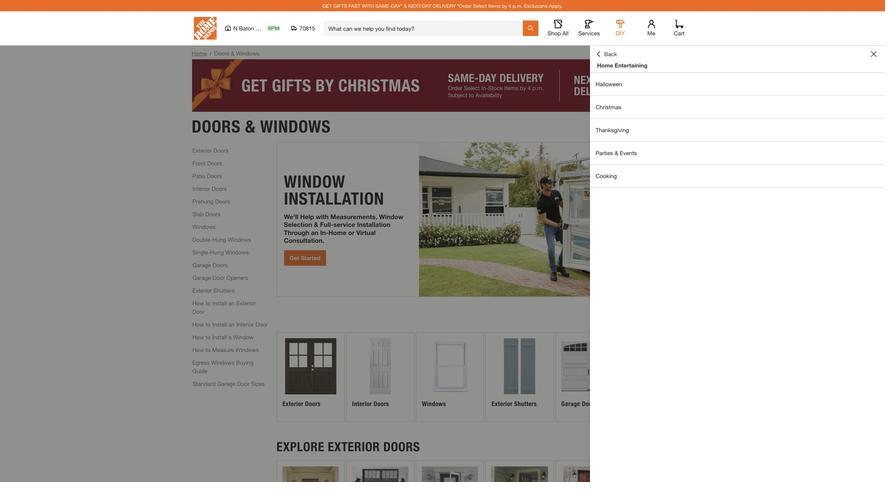 Task type: vqa. For each thing, say whether or not it's contained in the screenshot.
topmost 'Garage Doors' 'link'
yes



Task type: locate. For each thing, give the bounding box(es) containing it.
an left 'in-'
[[311, 229, 319, 236]]

to
[[206, 300, 211, 306], [206, 321, 211, 328], [206, 334, 211, 340], [206, 346, 211, 353]]

*order
[[458, 3, 472, 9]]

measurements,
[[331, 213, 378, 220]]

all
[[563, 30, 569, 36]]

garage doors link
[[193, 261, 228, 269], [556, 333, 624, 422]]

back
[[605, 51, 618, 57]]

1 vertical spatial garage doors link
[[556, 333, 624, 422]]

home / doors & windows
[[192, 50, 260, 57]]

1 vertical spatial exterior shutters
[[492, 400, 537, 408]]

how to install an exterior door link
[[193, 299, 269, 316]]

install for interior
[[212, 321, 227, 328]]

1 horizontal spatial garage doors link
[[556, 333, 624, 422]]

1 vertical spatial window
[[233, 334, 254, 340]]

home for home / doors & windows
[[192, 50, 207, 57]]

me button
[[641, 20, 663, 37]]

items
[[489, 3, 501, 9]]

install for exterior
[[212, 300, 227, 306]]

0 horizontal spatial garage doors link
[[193, 261, 228, 269]]

menu
[[590, 73, 886, 188]]

window for we'll help with measurements, window selection & full-service installation through an in-home or virtual consultation.
[[379, 213, 404, 220]]

1 vertical spatial exterior doors
[[283, 400, 321, 408]]

2 vertical spatial install
[[212, 334, 227, 340]]

2 vertical spatial an
[[229, 321, 235, 328]]

an
[[311, 229, 319, 236], [229, 300, 235, 306], [229, 321, 235, 328]]

to for how to measure windows
[[206, 346, 211, 353]]

windows
[[236, 50, 260, 57], [260, 116, 331, 137], [193, 223, 216, 230], [228, 236, 251, 243], [226, 249, 249, 255], [236, 346, 259, 353], [211, 359, 235, 366], [422, 400, 446, 408]]

install up how to install an interior door
[[212, 300, 227, 306]]

hung inside double-hung windows link
[[213, 236, 226, 243]]

hung up single-hung windows
[[213, 236, 226, 243]]

install
[[212, 300, 227, 306], [212, 321, 227, 328], [212, 334, 227, 340]]

0 horizontal spatial window
[[233, 334, 254, 340]]

1 vertical spatial exterior shutters link
[[486, 333, 554, 422]]

or
[[348, 229, 355, 236]]

3 to from the top
[[206, 334, 211, 340]]

/
[[210, 51, 211, 57]]

egress windows buying guide link
[[193, 358, 269, 375]]

1 horizontal spatial shutters
[[515, 400, 537, 408]]

slab
[[193, 211, 204, 217]]

egress windows buying guide
[[193, 359, 254, 374]]

delivery
[[433, 3, 456, 9]]

feedback link image
[[876, 120, 886, 158]]

home for home entertaining
[[598, 62, 614, 69]]

2 to from the top
[[206, 321, 211, 328]]

home down 'back' button
[[598, 62, 614, 69]]

2 vertical spatial interior
[[352, 400, 372, 408]]

hung for single-
[[210, 249, 224, 255]]

1 horizontal spatial interior doors
[[352, 400, 389, 408]]

services button
[[578, 20, 601, 37]]

how for how to measure windows
[[193, 346, 204, 353]]

shutters
[[214, 287, 235, 294], [515, 400, 537, 408]]

the home depot logo image
[[194, 17, 217, 40]]

0 vertical spatial an
[[311, 229, 319, 236]]

&
[[404, 3, 407, 9], [231, 50, 235, 57], [245, 116, 256, 137], [615, 150, 619, 156], [314, 221, 319, 228]]

4 how from the top
[[193, 346, 204, 353]]

0 vertical spatial exterior shutters link
[[193, 286, 235, 295]]

0 horizontal spatial garage doors
[[193, 261, 228, 268]]

through
[[284, 229, 309, 236]]

3 install from the top
[[212, 334, 227, 340]]

doors
[[214, 50, 230, 57], [192, 116, 241, 137], [214, 147, 229, 154], [207, 160, 222, 166], [207, 172, 222, 179], [212, 185, 227, 192], [215, 198, 230, 205], [205, 211, 221, 217], [213, 261, 228, 268], [305, 400, 321, 408], [374, 400, 389, 408], [582, 400, 598, 408], [384, 439, 420, 455]]

0 horizontal spatial shutters
[[214, 287, 235, 294]]

4
[[509, 3, 512, 9]]

an for interior
[[229, 321, 235, 328]]

how
[[193, 300, 204, 306], [193, 321, 204, 328], [193, 334, 204, 340], [193, 346, 204, 353]]

1 vertical spatial interior doors
[[352, 400, 389, 408]]

4 to from the top
[[206, 346, 211, 353]]

1 vertical spatial hung
[[210, 249, 224, 255]]

hung for double-
[[213, 236, 226, 243]]

day
[[422, 3, 432, 9]]

0 horizontal spatial home
[[192, 50, 207, 57]]

hung inside the single-hung windows link
[[210, 249, 224, 255]]

0 vertical spatial hung
[[213, 236, 226, 243]]

prehung
[[193, 198, 214, 205]]

to inside how to install an exterior door
[[206, 300, 211, 306]]

0 horizontal spatial exterior shutters
[[193, 287, 235, 294]]

1 horizontal spatial garage doors
[[562, 400, 598, 408]]

buying
[[236, 359, 254, 366]]

0 vertical spatial install
[[212, 300, 227, 306]]

install inside how to install an exterior door
[[212, 300, 227, 306]]

1 vertical spatial install
[[212, 321, 227, 328]]

interior doors link
[[193, 184, 227, 193], [347, 333, 414, 422]]

in-
[[320, 229, 329, 236]]

door inside how to install an exterior door
[[193, 308, 205, 315]]

0 vertical spatial shutters
[[214, 287, 235, 294]]

2 horizontal spatial home
[[598, 62, 614, 69]]

install up 'how to install a window'
[[212, 321, 227, 328]]

1 horizontal spatial exterior doors link
[[277, 333, 345, 422]]

0 vertical spatial window
[[379, 213, 404, 220]]

a
[[229, 334, 232, 340]]

how inside how to install an exterior door
[[193, 300, 204, 306]]

to up 'how to install a window'
[[206, 321, 211, 328]]

1 vertical spatial windows link
[[417, 333, 484, 422]]

0 horizontal spatial windows link
[[193, 223, 216, 231]]

image for window installation image
[[419, 142, 694, 296]]

slab doors
[[193, 211, 221, 217]]

hung down double-hung windows link
[[210, 249, 224, 255]]

1 to from the top
[[206, 300, 211, 306]]

n baton rouge
[[234, 25, 272, 31]]

window
[[379, 213, 404, 220], [233, 334, 254, 340]]

1 vertical spatial garage doors
[[562, 400, 598, 408]]

an inside we'll help with measurements, window selection & full-service installation through an in-home or virtual consultation.
[[311, 229, 319, 236]]

prehung doors
[[193, 198, 230, 205]]

1 install from the top
[[212, 300, 227, 306]]

1 vertical spatial an
[[229, 300, 235, 306]]

garage doors
[[193, 261, 228, 268], [562, 400, 598, 408]]

home left the '/'
[[192, 50, 207, 57]]

single-hung windows link
[[193, 248, 249, 257]]

1 vertical spatial exterior doors link
[[277, 333, 345, 422]]

to up how to measure windows
[[206, 334, 211, 340]]

patio doors link
[[193, 172, 222, 180]]

hung
[[213, 236, 226, 243], [210, 249, 224, 255]]

openers
[[227, 274, 248, 281]]

install for window
[[212, 334, 227, 340]]

to down "garage door openers" link
[[206, 300, 211, 306]]

exterior shutters
[[193, 287, 235, 294], [492, 400, 537, 408]]

measure
[[212, 346, 234, 353]]

standard garage door sizes link
[[193, 380, 265, 388]]

2 how from the top
[[193, 321, 204, 328]]

0 vertical spatial garage doors link
[[193, 261, 228, 269]]

day*
[[391, 3, 403, 9]]

exterior
[[193, 147, 212, 154], [193, 287, 212, 294], [236, 300, 256, 306], [283, 400, 304, 408], [492, 400, 513, 408], [328, 439, 380, 455]]

exterior shutters link
[[193, 286, 235, 295], [486, 333, 554, 422]]

me
[[648, 30, 656, 36]]

0 vertical spatial interior
[[193, 185, 210, 192]]

an up how to install an interior door
[[229, 300, 235, 306]]

2 install from the top
[[212, 321, 227, 328]]

shop all
[[548, 30, 569, 36]]

services
[[579, 30, 600, 36]]

0 vertical spatial exterior doors link
[[193, 146, 229, 155]]

1 horizontal spatial interior doors link
[[347, 333, 414, 422]]

we'll
[[284, 213, 299, 220]]

to inside how to measure windows link
[[206, 346, 211, 353]]

0 vertical spatial interior doors
[[193, 185, 227, 192]]

cart link
[[672, 20, 688, 37]]

single-
[[193, 249, 210, 255]]

virtual
[[357, 229, 376, 236]]

image for interior doors image
[[352, 338, 409, 395]]

2 vertical spatial home
[[329, 229, 347, 236]]

exterior doors
[[193, 147, 229, 154], [283, 400, 321, 408]]

window up installation
[[379, 213, 404, 220]]

to inside how to install an interior door link
[[206, 321, 211, 328]]

3 how from the top
[[193, 334, 204, 340]]

2 horizontal spatial interior
[[352, 400, 372, 408]]

1 horizontal spatial home
[[329, 229, 347, 236]]

home inside we'll help with measurements, window selection & full-service installation through an in-home or virtual consultation.
[[329, 229, 347, 236]]

exterior doors link
[[193, 146, 229, 155], [277, 333, 345, 422]]

1 horizontal spatial window
[[379, 213, 404, 220]]

service
[[334, 221, 356, 228]]

how to install a window
[[193, 334, 254, 340]]

1 vertical spatial interior
[[236, 321, 254, 328]]

interior
[[193, 185, 210, 192], [236, 321, 254, 328], [352, 400, 372, 408]]

install left a
[[212, 334, 227, 340]]

entertaining
[[615, 62, 648, 69]]

0 horizontal spatial interior
[[193, 185, 210, 192]]

window inside we'll help with measurements, window selection & full-service installation through an in-home or virtual consultation.
[[379, 213, 404, 220]]

1 vertical spatial interior doors link
[[347, 333, 414, 422]]

to inside how to install a window link
[[206, 334, 211, 340]]

0 horizontal spatial exterior doors link
[[193, 146, 229, 155]]

1 vertical spatial home
[[598, 62, 614, 69]]

cart
[[674, 30, 685, 36]]

sponsored banner image
[[192, 59, 694, 112]]

exclusions
[[524, 3, 548, 9]]

interior doors
[[193, 185, 227, 192], [352, 400, 389, 408]]

consultation.
[[284, 237, 325, 244]]

home
[[192, 50, 207, 57], [598, 62, 614, 69], [329, 229, 347, 236]]

0 vertical spatial home
[[192, 50, 207, 57]]

image for exterior shutters image
[[492, 338, 548, 395]]

fast
[[349, 3, 361, 9]]

to up 'egress'
[[206, 346, 211, 353]]

home down service on the top left of the page
[[329, 229, 347, 236]]

an inside how to install an exterior door
[[229, 300, 235, 306]]

0 horizontal spatial exterior doors
[[193, 147, 229, 154]]

thanksgiving
[[596, 127, 629, 133]]

0 horizontal spatial interior doors link
[[193, 184, 227, 193]]

window right a
[[233, 334, 254, 340]]

an up a
[[229, 321, 235, 328]]

1 how from the top
[[193, 300, 204, 306]]

windows link
[[193, 223, 216, 231], [417, 333, 484, 422]]

rouge
[[256, 25, 272, 31]]

0 horizontal spatial interior doors
[[193, 185, 227, 192]]

1 horizontal spatial exterior shutters
[[492, 400, 537, 408]]



Task type: describe. For each thing, give the bounding box(es) containing it.
0 vertical spatial windows link
[[193, 223, 216, 231]]

to for how to install an interior door
[[206, 321, 211, 328]]

with
[[362, 3, 374, 9]]

garage door openers link
[[193, 274, 248, 282]]

front doors
[[193, 160, 222, 166]]

started
[[301, 254, 321, 261]]

0 horizontal spatial exterior shutters link
[[193, 286, 235, 295]]

sizes
[[251, 380, 265, 387]]

standard
[[193, 380, 216, 387]]

parties & events
[[596, 150, 637, 156]]

single-hung windows
[[193, 249, 249, 255]]

shop all button
[[547, 20, 570, 37]]

get
[[323, 3, 332, 9]]

standard garage door sizes
[[193, 380, 265, 387]]

double-
[[193, 236, 213, 243]]

70815
[[300, 25, 315, 31]]

explore exterior doors
[[277, 439, 420, 455]]

0 vertical spatial exterior shutters
[[193, 287, 235, 294]]

halloween link
[[590, 73, 886, 95]]

next-
[[409, 3, 422, 9]]

front doors link
[[193, 159, 222, 167]]

how to install a window link
[[193, 333, 254, 341]]

guide
[[193, 368, 208, 374]]

select
[[473, 3, 487, 9]]

get
[[290, 254, 299, 261]]

diy button
[[609, 20, 632, 37]]

double-hung windows link
[[193, 235, 251, 244]]

slab doors link
[[193, 210, 221, 218]]

get started
[[290, 254, 321, 261]]

image for front doors image
[[283, 467, 339, 482]]

diy
[[616, 30, 625, 36]]

window
[[284, 171, 346, 192]]

christmas
[[596, 104, 622, 110]]

how for how to install a window
[[193, 334, 204, 340]]

halloween
[[596, 81, 623, 87]]

70815 button
[[291, 25, 316, 32]]

how to measure windows
[[193, 346, 259, 353]]

installation
[[357, 221, 391, 228]]

we'll help with measurements, window selection & full-service installation through an in-home or virtual consultation.
[[284, 213, 404, 244]]

cooking link
[[590, 165, 886, 187]]

patio
[[193, 172, 206, 179]]

parties
[[596, 150, 614, 156]]

menu containing halloween
[[590, 73, 886, 188]]

prehung doors link
[[193, 197, 230, 206]]

events
[[620, 150, 637, 156]]

& inside we'll help with measurements, window selection & full-service installation through an in-home or virtual consultation.
[[314, 221, 319, 228]]

to for how to install an exterior door
[[206, 300, 211, 306]]

exterior inside how to install an exterior door
[[236, 300, 256, 306]]

an for exterior
[[229, 300, 235, 306]]

double-hung windows
[[193, 236, 251, 243]]

egress
[[193, 359, 210, 366]]

1 horizontal spatial exterior shutters link
[[486, 333, 554, 422]]

front
[[193, 160, 206, 166]]

full-
[[320, 221, 334, 228]]

1 horizontal spatial windows link
[[417, 333, 484, 422]]

with
[[316, 213, 329, 220]]

0 vertical spatial exterior doors
[[193, 147, 229, 154]]

get started link
[[284, 250, 326, 266]]

1 horizontal spatial interior
[[236, 321, 254, 328]]

window for how to install a window
[[233, 334, 254, 340]]

n
[[234, 25, 238, 31]]

image for security doors image
[[562, 467, 618, 482]]

to for how to install a window
[[206, 334, 211, 340]]

explore
[[277, 439, 325, 455]]

image for garage doors image
[[562, 338, 618, 395]]

parties & events link
[[590, 142, 886, 164]]

p.m.
[[513, 3, 523, 9]]

0 vertical spatial garage doors
[[193, 261, 228, 268]]

how to install an interior door link
[[193, 320, 268, 329]]

1 vertical spatial shutters
[[515, 400, 537, 408]]

installation
[[284, 188, 385, 209]]

gifts
[[334, 3, 348, 9]]

windows inside egress windows buying guide
[[211, 359, 235, 366]]

back button
[[596, 51, 618, 58]]

how to install an exterior door
[[193, 300, 256, 315]]

help
[[300, 213, 314, 220]]

image for screen doors image
[[492, 467, 548, 482]]

same-
[[376, 3, 391, 9]]

doors & windows
[[192, 116, 331, 137]]

0 vertical spatial interior doors link
[[193, 184, 227, 193]]

by
[[502, 3, 508, 9]]

What can we help you find today? search field
[[329, 21, 523, 36]]

drawer close image
[[872, 51, 877, 57]]

image for exterior doors image
[[283, 338, 339, 395]]

how for how to install an exterior door
[[193, 300, 204, 306]]

shop
[[548, 30, 561, 36]]

get gifts fast with same-day* & next-day delivery *order select items by 4 p.m. exclusions apply.
[[323, 3, 563, 9]]

how to measure windows link
[[193, 346, 259, 354]]

how to install an interior door
[[193, 321, 268, 328]]

image for patio doors image
[[352, 467, 409, 482]]

how for how to install an interior door
[[193, 321, 204, 328]]

christmas link
[[590, 96, 886, 118]]

patio doors
[[193, 172, 222, 179]]

image for storm doors image
[[422, 467, 479, 482]]

1 horizontal spatial exterior doors
[[283, 400, 321, 408]]

image for windows image
[[422, 338, 479, 395]]

home link
[[192, 50, 207, 57]]

home entertaining
[[598, 62, 648, 69]]



